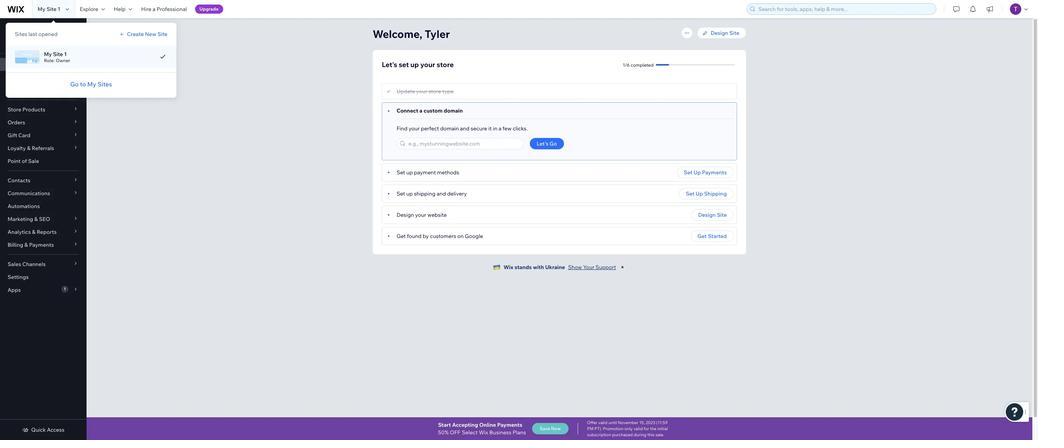 Task type: vqa. For each thing, say whether or not it's contained in the screenshot.
address to the middle
no



Task type: locate. For each thing, give the bounding box(es) containing it.
up inside sidebar element
[[30, 25, 36, 32]]

1 horizontal spatial a
[[420, 107, 423, 114]]

in
[[493, 125, 498, 132]]

1 get from the left
[[397, 233, 406, 240]]

my site 1
[[38, 6, 60, 13]]

valid up "during" on the bottom of page
[[634, 427, 643, 432]]

set up payments button
[[677, 167, 734, 178]]

0 vertical spatial and
[[460, 125, 470, 132]]

your for update
[[416, 88, 427, 95]]

set up payment methods
[[397, 169, 459, 176]]

2 vertical spatial a
[[499, 125, 502, 132]]

orders button
[[0, 116, 87, 129]]

1 vertical spatial design site
[[698, 212, 727, 219]]

up left shipping
[[696, 191, 703, 197]]

0 vertical spatial my
[[38, 6, 45, 13]]

billing & payments button
[[0, 239, 87, 252]]

design your website
[[397, 212, 447, 219]]

payments up business
[[497, 422, 523, 429]]

0 vertical spatial payments
[[702, 169, 727, 176]]

2 vertical spatial my
[[87, 80, 96, 88]]

a left custom at the left top of the page
[[420, 107, 423, 114]]

1 vertical spatial 1
[[64, 51, 67, 58]]

communications button
[[0, 187, 87, 200]]

1 vertical spatial wix
[[479, 430, 488, 437]]

my site 1 role: owner
[[44, 51, 70, 63]]

up left opened
[[30, 25, 36, 32]]

my up sites last opened
[[38, 6, 45, 13]]

referrals
[[32, 145, 54, 152]]

up left payment
[[406, 169, 413, 176]]

a
[[153, 6, 156, 13], [420, 107, 423, 114], [499, 125, 502, 132]]

and
[[460, 125, 470, 132], [437, 191, 446, 197]]

0 vertical spatial 1/6
[[8, 41, 14, 47]]

0 horizontal spatial valid
[[599, 421, 608, 426]]

store
[[8, 106, 21, 113]]

1 horizontal spatial go
[[550, 140, 557, 147]]

shipping
[[414, 191, 436, 197]]

0 vertical spatial store
[[50, 25, 64, 32]]

& inside analytics & reports dropdown button
[[32, 229, 36, 236]]

1 left explore
[[58, 6, 60, 13]]

2 vertical spatial let's
[[537, 140, 549, 147]]

valid up pt).
[[599, 421, 608, 426]]

delivery
[[447, 191, 467, 197]]

loyalty
[[8, 145, 26, 152]]

billing & payments
[[8, 242, 54, 249]]

domain up find your perfect domain and secure it in a few clicks. at the top of page
[[444, 107, 463, 114]]

1 horizontal spatial wix
[[504, 264, 514, 271]]

up
[[30, 25, 36, 32], [411, 60, 419, 69], [406, 169, 413, 176], [406, 191, 413, 197]]

0 horizontal spatial 1/6 completed
[[8, 41, 38, 47]]

1 vertical spatial completed
[[631, 62, 654, 68]]

0 vertical spatial up
[[694, 169, 701, 176]]

set
[[397, 169, 405, 176], [684, 169, 693, 176], [397, 191, 405, 197], [686, 191, 695, 197]]

sidebar element
[[0, 18, 87, 441]]

purchased
[[612, 433, 633, 438]]

start
[[438, 422, 451, 429]]

analytics & reports
[[8, 229, 57, 236]]

0 vertical spatial completed
[[15, 41, 38, 47]]

show
[[568, 264, 582, 271]]

setup
[[8, 61, 23, 68]]

during
[[634, 433, 647, 438]]

1 vertical spatial go
[[550, 140, 557, 147]]

my inside my site 1 role: owner
[[44, 51, 52, 58]]

ukraine
[[545, 264, 565, 271]]

point of sale link
[[0, 155, 87, 168]]

0 horizontal spatial wix
[[479, 430, 488, 437]]

0 horizontal spatial let's set up your store
[[8, 25, 64, 32]]

1 horizontal spatial get
[[698, 233, 707, 240]]

1 vertical spatial let's
[[382, 60, 397, 69]]

help button
[[109, 0, 137, 18]]

analytics
[[8, 229, 31, 236]]

domain for perfect
[[440, 125, 459, 132]]

0 vertical spatial go
[[70, 80, 79, 88]]

customers
[[430, 233, 456, 240]]

go
[[70, 80, 79, 88], [550, 140, 557, 147]]

1 inside my site 1 role: owner
[[64, 51, 67, 58]]

1 vertical spatial and
[[437, 191, 446, 197]]

your for design
[[415, 212, 426, 219]]

set up 'update' at the top
[[399, 60, 409, 69]]

billing
[[8, 242, 23, 249]]

valid
[[599, 421, 608, 426], [634, 427, 643, 432]]

1 horizontal spatial 1/6 completed
[[623, 62, 654, 68]]

0 vertical spatial let's
[[8, 25, 20, 32]]

until
[[609, 421, 617, 426]]

1 horizontal spatial valid
[[634, 427, 643, 432]]

&
[[27, 145, 31, 152], [34, 216, 38, 223], [32, 229, 36, 236], [24, 242, 28, 249]]

set left opened
[[21, 25, 29, 32]]

1 vertical spatial a
[[420, 107, 423, 114]]

1 vertical spatial up
[[696, 191, 703, 197]]

0 horizontal spatial sites
[[15, 31, 27, 38]]

0 vertical spatial sites
[[15, 31, 27, 38]]

& left seo
[[34, 216, 38, 223]]

payments inside billing & payments popup button
[[29, 242, 54, 249]]

get left "found"
[[397, 233, 406, 240]]

& right billing in the left bottom of the page
[[24, 242, 28, 249]]

store
[[50, 25, 64, 32], [437, 60, 454, 69], [429, 88, 441, 95]]

2 horizontal spatial a
[[499, 125, 502, 132]]

and left secure
[[460, 125, 470, 132]]

for
[[644, 427, 649, 432]]

1 vertical spatial set
[[399, 60, 409, 69]]

site
[[47, 6, 57, 13], [730, 30, 740, 36], [157, 31, 167, 38], [53, 51, 63, 58], [717, 212, 727, 219]]

1 for my site 1 role: owner
[[64, 51, 67, 58]]

your right find
[[409, 125, 420, 132]]

welcome, tyler
[[373, 27, 450, 41]]

find your perfect domain and secure it in a few clicks.
[[397, 125, 528, 132]]

0 horizontal spatial get
[[397, 233, 406, 240]]

professional
[[157, 6, 187, 13]]

online
[[479, 422, 496, 429]]

0 vertical spatial let's set up your store
[[8, 25, 64, 32]]

design site
[[711, 30, 740, 36], [698, 212, 727, 219]]

loyalty & referrals button
[[0, 142, 87, 155]]

sites last opened
[[15, 31, 58, 38]]

& right the loyalty
[[27, 145, 31, 152]]

up for payments
[[694, 169, 701, 176]]

0 horizontal spatial go
[[70, 80, 79, 88]]

payments for set up payments
[[702, 169, 727, 176]]

your
[[38, 25, 49, 32], [421, 60, 435, 69], [416, 88, 427, 95], [409, 125, 420, 132], [415, 212, 426, 219]]

marketing & seo button
[[0, 213, 87, 226]]

1 vertical spatial 1/6 completed
[[623, 62, 654, 68]]

your right 'update' at the top
[[416, 88, 427, 95]]

& left the reports
[[32, 229, 36, 236]]

2 horizontal spatial let's
[[537, 140, 549, 147]]

found
[[407, 233, 422, 240]]

marketing
[[8, 216, 33, 223]]

2 horizontal spatial payments
[[702, 169, 727, 176]]

1 vertical spatial sites
[[98, 80, 112, 88]]

opened
[[38, 31, 58, 38]]

sites right "to" at the top left of page
[[98, 80, 112, 88]]

1 horizontal spatial let's
[[382, 60, 397, 69]]

set up shipping button
[[679, 188, 734, 200]]

automations link
[[0, 200, 87, 213]]

my for my site 1 role: owner
[[44, 51, 52, 58]]

payments inside set up payments button
[[702, 169, 727, 176]]

and left delivery
[[437, 191, 446, 197]]

2 vertical spatial payments
[[497, 422, 523, 429]]

up up 'update' at the top
[[411, 60, 419, 69]]

& for loyalty
[[27, 145, 31, 152]]

payments up shipping
[[702, 169, 727, 176]]

my right "to" at the top left of page
[[87, 80, 96, 88]]

2 vertical spatial 1
[[64, 287, 66, 292]]

1 horizontal spatial and
[[460, 125, 470, 132]]

completed
[[15, 41, 38, 47], [631, 62, 654, 68]]

0 vertical spatial 1/6 completed
[[8, 41, 38, 47]]

get inside button
[[698, 233, 707, 240]]

1 horizontal spatial set
[[399, 60, 409, 69]]

a for professional
[[153, 6, 156, 13]]

your for find
[[409, 125, 420, 132]]

0 vertical spatial a
[[153, 6, 156, 13]]

my up setup link
[[44, 51, 52, 58]]

wix stands with ukraine show your support
[[504, 264, 616, 271]]

domain right perfect
[[440, 125, 459, 132]]

promotion
[[603, 427, 624, 432]]

accepting
[[452, 422, 478, 429]]

wix left stands
[[504, 264, 514, 271]]

0 vertical spatial 1
[[58, 6, 60, 13]]

up up the set up shipping
[[694, 169, 701, 176]]

0 horizontal spatial and
[[437, 191, 446, 197]]

0 vertical spatial domain
[[444, 107, 463, 114]]

1 horizontal spatial let's set up your store
[[382, 60, 454, 69]]

design site link
[[697, 27, 747, 39]]

let's set up your store down "my site 1"
[[8, 25, 64, 32]]

loyalty & referrals
[[8, 145, 54, 152]]

store down "my site 1"
[[50, 25, 64, 32]]

2 get from the left
[[698, 233, 707, 240]]

gift card button
[[0, 129, 87, 142]]

0 horizontal spatial let's
[[8, 25, 20, 32]]

design inside button
[[698, 212, 716, 219]]

1/6 completed
[[8, 41, 38, 47], [623, 62, 654, 68]]

0 horizontal spatial a
[[153, 6, 156, 13]]

completed inside sidebar element
[[15, 41, 38, 47]]

sale
[[28, 158, 39, 165]]

store left type
[[429, 88, 441, 95]]

a for custom
[[420, 107, 423, 114]]

save now button
[[532, 424, 569, 435]]

wix down online
[[479, 430, 488, 437]]

payments
[[702, 169, 727, 176], [29, 242, 54, 249], [497, 422, 523, 429]]

1 down "settings" link
[[64, 287, 66, 292]]

1 vertical spatial domain
[[440, 125, 459, 132]]

offer
[[587, 421, 598, 426]]

1/6 completed inside sidebar element
[[8, 41, 38, 47]]

wix
[[504, 264, 514, 271], [479, 430, 488, 437]]

1 right the role:
[[64, 51, 67, 58]]

card
[[18, 132, 30, 139]]

your right last
[[38, 25, 49, 32]]

set for set up shipping and delivery
[[397, 191, 405, 197]]

save now
[[540, 426, 561, 432]]

a right in
[[499, 125, 502, 132]]

your left website
[[415, 212, 426, 219]]

get left started
[[698, 233, 707, 240]]

0 horizontal spatial 1/6
[[8, 41, 14, 47]]

go to my sites link
[[70, 80, 112, 89]]

& for analytics
[[32, 229, 36, 236]]

set for set up payment methods
[[397, 169, 405, 176]]

contacts button
[[0, 174, 87, 187]]

0 vertical spatial wix
[[504, 264, 514, 271]]

1/6 inside sidebar element
[[8, 41, 14, 47]]

let's set up your store up the update your store type
[[382, 60, 454, 69]]

payments down analytics & reports dropdown button on the left of page
[[29, 242, 54, 249]]

1 vertical spatial 1/6
[[623, 62, 630, 68]]

support
[[596, 264, 616, 271]]

1 vertical spatial store
[[437, 60, 454, 69]]

1 vertical spatial payments
[[29, 242, 54, 249]]

& for billing
[[24, 242, 28, 249]]

let's inside sidebar element
[[8, 25, 20, 32]]

2023
[[646, 421, 656, 426]]

0 vertical spatial set
[[21, 25, 29, 32]]

sites left last
[[15, 31, 27, 38]]

a right hire
[[153, 6, 156, 13]]

0 horizontal spatial completed
[[15, 41, 38, 47]]

connect
[[397, 107, 418, 114]]

store up type
[[437, 60, 454, 69]]

last
[[28, 31, 37, 38]]

0 horizontal spatial set
[[21, 25, 29, 32]]

1 horizontal spatial payments
[[497, 422, 523, 429]]

website
[[428, 212, 447, 219]]

0 horizontal spatial payments
[[29, 242, 54, 249]]

& inside the loyalty & referrals dropdown button
[[27, 145, 31, 152]]

up
[[694, 169, 701, 176], [696, 191, 703, 197]]

& inside billing & payments popup button
[[24, 242, 28, 249]]

& inside marketing & seo popup button
[[34, 216, 38, 223]]

1 horizontal spatial completed
[[631, 62, 654, 68]]

1 vertical spatial my
[[44, 51, 52, 58]]

(11:59
[[657, 421, 668, 426]]



Task type: describe. For each thing, give the bounding box(es) containing it.
1 horizontal spatial sites
[[98, 80, 112, 88]]

site inside my site 1 role: owner
[[53, 51, 63, 58]]

1 for my site 1
[[58, 6, 60, 13]]

to
[[80, 80, 86, 88]]

my for my site 1
[[38, 6, 45, 13]]

e.g., mystunningwebsite.com field
[[406, 139, 521, 149]]

reports
[[37, 229, 57, 236]]

wix inside start accepting online payments 50% off select wix business plans
[[479, 430, 488, 437]]

quick access
[[31, 427, 64, 434]]

hire a professional
[[141, 6, 187, 13]]

payments for billing & payments
[[29, 242, 54, 249]]

the
[[650, 427, 657, 432]]

0 vertical spatial valid
[[599, 421, 608, 426]]

now
[[551, 426, 561, 432]]

methods
[[437, 169, 459, 176]]

store inside sidebar element
[[50, 25, 64, 32]]

get found by customers on google
[[397, 233, 483, 240]]

stands
[[515, 264, 532, 271]]

site inside button
[[717, 212, 727, 219]]

on
[[458, 233, 464, 240]]

sales channels
[[8, 261, 46, 268]]

1 inside sidebar element
[[64, 287, 66, 292]]

help
[[114, 6, 126, 13]]

go inside go to my sites link
[[70, 80, 79, 88]]

contacts
[[8, 177, 30, 184]]

& for marketing
[[34, 216, 38, 223]]

start accepting online payments 50% off select wix business plans
[[438, 422, 526, 437]]

sales
[[8, 261, 21, 268]]

shipping
[[704, 191, 727, 197]]

payment
[[414, 169, 436, 176]]

design site button
[[692, 210, 734, 221]]

november
[[618, 421, 639, 426]]

1 vertical spatial valid
[[634, 427, 643, 432]]

set up shipping
[[686, 191, 727, 197]]

setup link
[[0, 58, 87, 71]]

automations
[[8, 203, 40, 210]]

sale.
[[656, 433, 664, 438]]

it
[[489, 125, 492, 132]]

1 horizontal spatial 1/6
[[623, 62, 630, 68]]

1 vertical spatial let's set up your store
[[382, 60, 454, 69]]

explore
[[80, 6, 98, 13]]

select
[[462, 430, 478, 437]]

15,
[[640, 421, 645, 426]]

custom
[[424, 107, 443, 114]]

point of sale
[[8, 158, 39, 165]]

communications
[[8, 190, 50, 197]]

save
[[540, 426, 550, 432]]

channels
[[22, 261, 46, 268]]

hire a professional link
[[137, 0, 192, 18]]

new
[[145, 31, 156, 38]]

perfect
[[421, 125, 439, 132]]

let's inside button
[[537, 140, 549, 147]]

up left shipping
[[406, 191, 413, 197]]

sales channels button
[[0, 258, 87, 271]]

set for set up shipping
[[686, 191, 695, 197]]

your inside sidebar element
[[38, 25, 49, 32]]

business
[[490, 430, 512, 437]]

gift
[[8, 132, 17, 139]]

quick
[[31, 427, 46, 434]]

home link
[[0, 71, 87, 84]]

Search for tools, apps, help & more... field
[[756, 4, 934, 14]]

subscription
[[587, 433, 611, 438]]

design site inside button
[[698, 212, 727, 219]]

let's go
[[537, 140, 557, 147]]

update your store type
[[397, 88, 454, 95]]

update
[[397, 88, 415, 95]]

show your support button
[[568, 264, 616, 271]]

offer valid until november 15, 2023 (11:59 pm pt). promotion only valid for the initial subscription purchased during this sale.
[[587, 421, 668, 438]]

set up payments
[[684, 169, 727, 176]]

analytics & reports button
[[0, 226, 87, 239]]

orders
[[8, 119, 25, 126]]

settings link
[[0, 271, 87, 284]]

of
[[22, 158, 27, 165]]

domain for custom
[[444, 107, 463, 114]]

set for set up payments
[[684, 169, 693, 176]]

plans
[[513, 430, 526, 437]]

0 vertical spatial design site
[[711, 30, 740, 36]]

get for get found by customers on google
[[397, 233, 406, 240]]

products
[[22, 106, 45, 113]]

get started
[[698, 233, 727, 240]]

google
[[465, 233, 483, 240]]

your up the update your store type
[[421, 60, 435, 69]]

welcome,
[[373, 27, 423, 41]]

apps
[[8, 287, 21, 294]]

go inside let's go button
[[550, 140, 557, 147]]

get for get started
[[698, 233, 707, 240]]

create new site button
[[118, 31, 167, 38]]

store products
[[8, 106, 45, 113]]

clicks.
[[513, 125, 528, 132]]

by
[[423, 233, 429, 240]]

let's set up your store inside sidebar element
[[8, 25, 64, 32]]

off
[[450, 430, 461, 437]]

initial
[[658, 427, 668, 432]]

this
[[648, 433, 655, 438]]

pm
[[587, 427, 594, 432]]

marketing & seo
[[8, 216, 50, 223]]

owner
[[56, 58, 70, 63]]

hire
[[141, 6, 151, 13]]

pt).
[[595, 427, 602, 432]]

only
[[625, 427, 633, 432]]

find
[[397, 125, 408, 132]]

2 vertical spatial store
[[429, 88, 441, 95]]

go to my sites
[[70, 80, 112, 88]]

payments inside start accepting online payments 50% off select wix business plans
[[497, 422, 523, 429]]

up for shipping
[[696, 191, 703, 197]]

set inside sidebar element
[[21, 25, 29, 32]]



